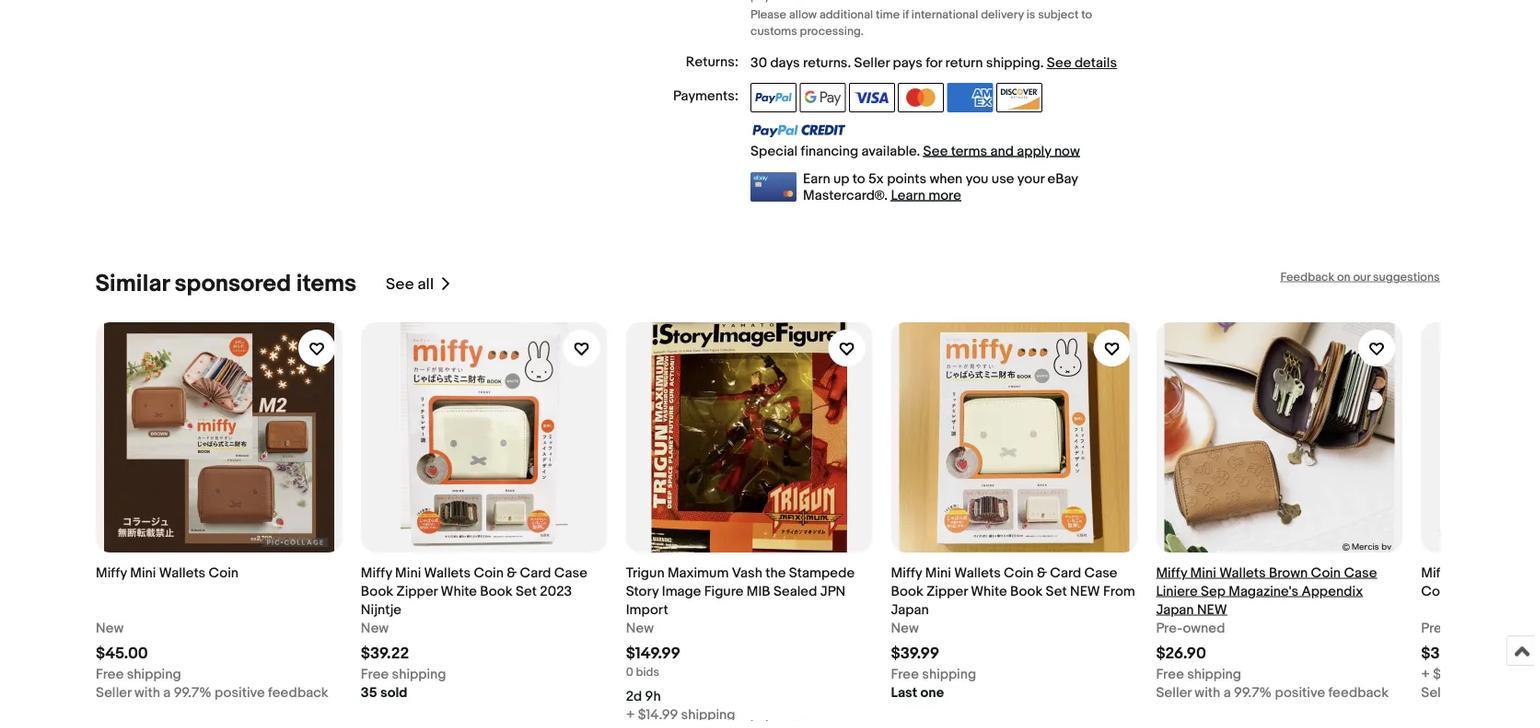 Task type: locate. For each thing, give the bounding box(es) containing it.
white
[[440, 583, 477, 600], [971, 583, 1007, 600]]

case
[[554, 565, 587, 581], [1084, 565, 1117, 581], [1344, 565, 1377, 581]]

1 coin from the left
[[208, 565, 238, 581]]

1 horizontal spatial feedback
[[1328, 684, 1389, 701]]

free inside new $45.00 free shipping seller with a 99.7% positive feedback
[[95, 666, 123, 683]]

mini inside miffy mini wallets coin & card case book zipper white book set 2023 nijntje new $39.22 free shipping 35 sold
[[395, 565, 421, 581]]

0 horizontal spatial seller with a 99.7% positive feedback text field
[[95, 684, 328, 702]]

3 new text field from the left
[[891, 619, 919, 637]]

0 horizontal spatial set
[[515, 583, 537, 600]]

2 coin from the left
[[473, 565, 503, 581]]

1 zipper from the left
[[396, 583, 437, 600]]

a inside pre-owned $39.00 + $6.70 shipping seller with a 100%
[[1489, 684, 1496, 701]]

is
[[1027, 7, 1036, 22]]

set left 'from'
[[1046, 583, 1067, 600]]

wallets inside miffy mini wallets brown coin case liniere sep magazine's appendix japan new pre-owned $26.90 free shipping seller with a 99.7% positive feedback
[[1219, 565, 1266, 581]]

2 pre- from the left
[[1421, 620, 1448, 637]]

0 horizontal spatial card
[[520, 565, 551, 581]]

4 new from the left
[[891, 620, 919, 637]]

nijntje
[[361, 602, 401, 618]]

1 vertical spatial new
[[1197, 602, 1227, 618]]

3 miffy from the left
[[891, 565, 922, 581]]

2 99.7% from the left
[[1234, 684, 1272, 701]]

miffy inside miffy mini wallets brown coin case liniere sep magazine's appendix japan new pre-owned $26.90 free shipping seller with a 99.7% positive feedback
[[1156, 565, 1187, 581]]

4 wallets from the left
[[1219, 565, 1266, 581]]

free shipping text field down '$26.90'
[[1156, 665, 1241, 684]]

2 vertical spatial see
[[386, 275, 414, 294]]

mini up 'sep'
[[1190, 565, 1216, 581]]

1 & from the left
[[506, 565, 517, 581]]

returns:
[[686, 53, 739, 70]]

mini for japan
[[925, 565, 951, 581]]

pre- up '$26.90'
[[1156, 620, 1183, 637]]

shipping
[[986, 55, 1041, 71], [126, 666, 181, 683], [392, 666, 446, 683], [922, 666, 976, 683], [1187, 666, 1241, 683], [1472, 666, 1526, 683]]

you
[[966, 170, 989, 187]]

None text field
[[626, 706, 735, 721]]

miffy
[[95, 565, 127, 581], [361, 565, 392, 581], [891, 565, 922, 581], [1156, 565, 1187, 581], [1421, 565, 1452, 581]]

set
[[515, 583, 537, 600], [1046, 583, 1067, 600]]

feedback on our suggestions
[[1281, 270, 1440, 284]]

2 free from the left
[[361, 666, 389, 683]]

shipping inside pre-owned $39.00 + $6.70 shipping seller with a 100%
[[1472, 666, 1526, 683]]

3 new from the left
[[626, 620, 654, 637]]

free inside miffy mini wallets coin & card case book zipper white book set new from japan new $39.99 free shipping last one
[[891, 666, 919, 683]]

to inside please allow additional time if international delivery is subject to customs processing.
[[1082, 7, 1093, 22]]

see details link
[[1047, 55, 1117, 71]]

card inside miffy mini wallets coin & card case book zipper white book set 2023 nijntje new $39.22 free shipping 35 sold
[[520, 565, 551, 581]]

1 horizontal spatial new
[[1197, 602, 1227, 618]]

new left 'from'
[[1070, 583, 1100, 600]]

new text field for $45.00
[[95, 619, 123, 637]]

special
[[751, 143, 798, 159]]

coin inside miffy mini wallets coin & card case book zipper white book set new from japan new $39.99 free shipping last one
[[1004, 565, 1034, 581]]

sealed
[[773, 583, 817, 600]]

our
[[1354, 270, 1371, 284]]

0 horizontal spatial free shipping text field
[[361, 665, 446, 684]]

30 days returns . seller pays for return shipping . see details
[[751, 55, 1117, 71]]

shipping up discover image
[[986, 55, 1041, 71]]

with inside miffy mini wallets brown coin case liniere sep magazine's appendix japan new pre-owned $26.90 free shipping seller with a 99.7% positive feedback
[[1195, 684, 1220, 701]]

2 book from the left
[[480, 583, 512, 600]]

0 vertical spatial new
[[1070, 583, 1100, 600]]

image
[[662, 583, 701, 600]]

coin for miffy mini wallets coin
[[208, 565, 238, 581]]

free up the "last"
[[891, 666, 919, 683]]

1 with from the left
[[134, 684, 160, 701]]

1 horizontal spatial free shipping text field
[[891, 665, 976, 684]]

with inside new $45.00 free shipping seller with a 99.7% positive feedback
[[134, 684, 160, 701]]

new down import
[[626, 620, 654, 637]]

0 horizontal spatial japan
[[891, 602, 929, 618]]

seller down $26.90 text field
[[1156, 684, 1192, 701]]

2 set from the left
[[1046, 583, 1067, 600]]

wallets for $26.90
[[1219, 565, 1266, 581]]

master card image
[[898, 83, 944, 112]]

2 horizontal spatial case
[[1344, 565, 1377, 581]]

Seller with a 99.7% positive feedback text field
[[95, 684, 328, 702], [1156, 684, 1389, 702]]

case inside miffy mini wallets coin & card case book zipper white book set new from japan new $39.99 free shipping last one
[[1084, 565, 1117, 581]]

to left 5x
[[853, 170, 866, 187]]

zipper for $39.22
[[396, 583, 437, 600]]

japan down liniere
[[1156, 602, 1194, 618]]

2 wallets from the left
[[424, 565, 470, 581]]

& inside miffy mini wallets coin & card case book zipper white book set new from japan new $39.99 free shipping last one
[[1037, 565, 1047, 581]]

99.7% inside miffy mini wallets brown coin case liniere sep magazine's appendix japan new pre-owned $26.90 free shipping seller with a 99.7% positive feedback
[[1234, 684, 1272, 701]]

2 miffy from the left
[[361, 565, 392, 581]]

$149.99 text field
[[626, 644, 680, 664]]

Free shipping text field
[[361, 665, 446, 684], [1156, 665, 1241, 684]]

miffy up liniere
[[1156, 565, 1187, 581]]

miffy mini wallets brown coin case liniere sep magazine's appendix japan new pre-owned $26.90 free shipping seller with a 99.7% positive feedback
[[1156, 565, 1389, 701]]

pays
[[893, 55, 923, 71]]

zipper up $39.99
[[926, 583, 968, 600]]

3 with from the left
[[1460, 684, 1486, 701]]

miffy up $39.99 text box
[[891, 565, 922, 581]]

2 owned from the left
[[1448, 620, 1490, 637]]

seller with a 99.7% positive feedback text field for $26.90
[[1156, 684, 1389, 702]]

0 vertical spatial to
[[1082, 7, 1093, 22]]

with down "$45.00"
[[134, 684, 160, 701]]

2 case from the left
[[1084, 565, 1117, 581]]

google pay image
[[800, 83, 846, 112]]

allow
[[789, 7, 817, 22]]

case for $39.22
[[554, 565, 587, 581]]

1 horizontal spatial new text field
[[626, 619, 654, 637]]

0 horizontal spatial to
[[853, 170, 866, 187]]

free shipping text field up one
[[891, 665, 976, 684]]

New text field
[[95, 619, 123, 637], [626, 619, 654, 637], [891, 619, 919, 637]]

additional
[[820, 7, 873, 22]]

free
[[95, 666, 123, 683], [361, 666, 389, 683], [891, 666, 919, 683], [1156, 666, 1184, 683]]

3 free from the left
[[891, 666, 919, 683]]

coin
[[208, 565, 238, 581], [473, 565, 503, 581], [1004, 565, 1034, 581], [1311, 565, 1341, 581]]

processing.
[[800, 24, 864, 38]]

last
[[891, 684, 917, 701]]

shipping up sold
[[392, 666, 446, 683]]

white for $39.99
[[971, 583, 1007, 600]]

3 wallets from the left
[[954, 565, 1001, 581]]

wallets inside miffy mini wallets coin & card case book zipper white book set 2023 nijntje new $39.22 free shipping 35 sold
[[424, 565, 470, 581]]

paypal credit image
[[751, 123, 847, 138]]

100%
[[1499, 684, 1533, 701]]

1 new text field from the left
[[95, 619, 123, 637]]

1 vertical spatial see
[[924, 143, 948, 159]]

japan
[[891, 602, 929, 618], [1156, 602, 1194, 618]]

to
[[1082, 7, 1093, 22], [853, 170, 866, 187]]

& inside miffy mini wallets coin & card case book zipper white book set 2023 nijntje new $39.22 free shipping 35 sold
[[506, 565, 517, 581]]

shipping down $26.90 text field
[[1187, 666, 1241, 683]]

2 new from the left
[[361, 620, 388, 637]]

2 japan from the left
[[1156, 602, 1194, 618]]

2 card from the left
[[1050, 565, 1081, 581]]

new
[[95, 620, 123, 637], [361, 620, 388, 637], [626, 620, 654, 637], [891, 620, 919, 637]]

seller with a 99.7% positive feedback text field for $45.00
[[95, 684, 328, 702]]

1 horizontal spatial positive
[[1275, 684, 1325, 701]]

ebay mastercard image
[[751, 172, 797, 202]]

3 mini from the left
[[925, 565, 951, 581]]

2 new text field from the left
[[626, 619, 654, 637]]

1 horizontal spatial free shipping text field
[[1156, 665, 1241, 684]]

0 horizontal spatial case
[[554, 565, 587, 581]]

1 horizontal spatial pre-
[[1421, 620, 1448, 637]]

new up "$45.00"
[[95, 620, 123, 637]]

1 japan from the left
[[891, 602, 929, 618]]

1 free from the left
[[95, 666, 123, 683]]

free shipping text field for $39.99
[[891, 665, 976, 684]]

learn more
[[891, 187, 962, 204]]

0 horizontal spatial a
[[163, 684, 170, 701]]

0 horizontal spatial &
[[506, 565, 517, 581]]

available.
[[862, 143, 921, 159]]

1 owned from the left
[[1183, 620, 1225, 637]]

please
[[751, 7, 787, 22]]

mini up $45.00 text field
[[130, 565, 156, 581]]

2 positive from the left
[[1275, 684, 1325, 701]]

1 horizontal spatial japan
[[1156, 602, 1194, 618]]

mini inside miffy mini wallets coin & card case book zipper white book set new from japan new $39.99 free shipping last one
[[925, 565, 951, 581]]

shipping up one
[[922, 666, 976, 683]]

similar sponsored items
[[95, 270, 357, 298]]

1 horizontal spatial 99.7%
[[1234, 684, 1272, 701]]

1 horizontal spatial .
[[1041, 55, 1044, 71]]

set inside miffy mini wallets coin & card case book zipper white book set 2023 nijntje new $39.22 free shipping 35 sold
[[515, 583, 537, 600]]

free shipping text field up sold
[[361, 665, 446, 684]]

coin for miffy mini wallets coin & card case book zipper white book set 2023 nijntje new $39.22 free shipping 35 sold
[[473, 565, 503, 581]]

1 horizontal spatial card
[[1050, 565, 1081, 581]]

2 horizontal spatial a
[[1489, 684, 1496, 701]]

see left all
[[386, 275, 414, 294]]

. left see details link
[[1041, 55, 1044, 71]]

1 horizontal spatial set
[[1046, 583, 1067, 600]]

miffy inside miffy mini wallets coin & card case book zipper white book set 2023 nijntje new $39.22 free shipping 35 sold
[[361, 565, 392, 581]]

seller down $6.70
[[1421, 684, 1457, 701]]

0 horizontal spatial pre-
[[1156, 620, 1183, 637]]

white inside miffy mini wallets coin & card case book zipper white book set 2023 nijntje new $39.22 free shipping 35 sold
[[440, 583, 477, 600]]

2 mini from the left
[[395, 565, 421, 581]]

free inside miffy mini wallets coin & card case book zipper white book set 2023 nijntje new $39.22 free shipping 35 sold
[[361, 666, 389, 683]]

pre-owned $39.00 + $6.70 shipping seller with a 100% 
[[1421, 620, 1536, 701]]

3 coin from the left
[[1004, 565, 1034, 581]]

case up 'from'
[[1084, 565, 1117, 581]]

pre- inside miffy mini wallets brown coin case liniere sep magazine's appendix japan new pre-owned $26.90 free shipping seller with a 99.7% positive feedback
[[1156, 620, 1183, 637]]

4 coin from the left
[[1311, 565, 1341, 581]]

free up 35
[[361, 666, 389, 683]]

.
[[848, 55, 851, 71], [1041, 55, 1044, 71]]

2 horizontal spatial with
[[1460, 684, 1486, 701]]

subject
[[1038, 7, 1079, 22]]

new text field for $149.99
[[626, 619, 654, 637]]

1 horizontal spatial &
[[1037, 565, 1047, 581]]

your
[[1018, 170, 1045, 187]]

zipper inside miffy mini wallets coin & card case book zipper white book set new from japan new $39.99 free shipping last one
[[926, 583, 968, 600]]

card
[[520, 565, 551, 581], [1050, 565, 1081, 581]]

from
[[1103, 583, 1135, 600]]

with down '$26.90'
[[1195, 684, 1220, 701]]

1 free shipping text field from the left
[[361, 665, 446, 684]]

0 horizontal spatial white
[[440, 583, 477, 600]]

1 new from the left
[[95, 620, 123, 637]]

shipping up 100%
[[1472, 666, 1526, 683]]

0 horizontal spatial new
[[1070, 583, 1100, 600]]

1 horizontal spatial a
[[1224, 684, 1231, 701]]

1 horizontal spatial zipper
[[926, 583, 968, 600]]

4 free from the left
[[1156, 666, 1184, 683]]

more
[[929, 187, 962, 204]]

see all link
[[386, 270, 452, 298]]

2 seller with a 99.7% positive feedback text field from the left
[[1156, 684, 1389, 702]]

1 vertical spatial to
[[853, 170, 866, 187]]

mini inside miffy mini wallets brown coin case liniere sep magazine's appendix japan new pre-owned $26.90 free shipping seller with a 99.7% positive feedback
[[1190, 565, 1216, 581]]

2 & from the left
[[1037, 565, 1047, 581]]

0 horizontal spatial with
[[134, 684, 160, 701]]

pre- inside pre-owned $39.00 + $6.70 shipping seller with a 100%
[[1421, 620, 1448, 637]]

free down $45.00 text field
[[95, 666, 123, 683]]

2 free shipping text field from the left
[[891, 665, 976, 684]]

1 seller with a 99.7% positive feedback text field from the left
[[95, 684, 328, 702]]

1 horizontal spatial to
[[1082, 7, 1093, 22]]

miffy for japan
[[891, 565, 922, 581]]

1 horizontal spatial with
[[1195, 684, 1220, 701]]

see terms and apply now link
[[924, 143, 1080, 159]]

1 feedback from the left
[[268, 684, 328, 701]]

free shipping text field for $39.22
[[361, 665, 446, 684]]

seller inside new $45.00 free shipping seller with a 99.7% positive feedback
[[95, 684, 131, 701]]

Free shipping text field
[[95, 665, 181, 684], [891, 665, 976, 684]]

1 horizontal spatial see
[[924, 143, 948, 159]]

2 zipper from the left
[[926, 583, 968, 600]]

pre- up $39.00 text field
[[1421, 620, 1448, 637]]

2 horizontal spatial new text field
[[891, 619, 919, 637]]

shipping inside miffy mini wallets coin & card case book zipper white book set 2023 nijntje new $39.22 free shipping 35 sold
[[392, 666, 446, 683]]

new text field up $39.99 text box
[[891, 619, 919, 637]]

0 horizontal spatial zipper
[[396, 583, 437, 600]]

1 horizontal spatial seller with a 99.7% positive feedback text field
[[1156, 684, 1389, 702]]

new text field up "$45.00"
[[95, 619, 123, 637]]

0 horizontal spatial positive
[[214, 684, 265, 701]]

zipper inside miffy mini wallets coin & card case book zipper white book set 2023 nijntje new $39.22 free shipping 35 sold
[[396, 583, 437, 600]]

owned up $39.00 text field
[[1448, 620, 1490, 637]]

2d 9h text field
[[626, 687, 661, 706]]

3 case from the left
[[1344, 565, 1377, 581]]

1 a from the left
[[163, 684, 170, 701]]

4 mini from the left
[[1190, 565, 1216, 581]]

seller inside pre-owned $39.00 + $6.70 shipping seller with a 100%
[[1421, 684, 1457, 701]]

mini
[[130, 565, 156, 581], [395, 565, 421, 581], [925, 565, 951, 581], [1190, 565, 1216, 581]]

1 horizontal spatial case
[[1084, 565, 1117, 581]]

1 case from the left
[[554, 565, 587, 581]]

see left details
[[1047, 55, 1072, 71]]

case up appendix
[[1344, 565, 1377, 581]]

1 horizontal spatial white
[[971, 583, 1007, 600]]

magazine's
[[1229, 583, 1298, 600]]

new text field down import
[[626, 619, 654, 637]]

0 horizontal spatial feedback
[[268, 684, 328, 701]]

0 vertical spatial see
[[1047, 55, 1072, 71]]

feedback
[[268, 684, 328, 701], [1328, 684, 1389, 701]]

$149.99
[[626, 644, 680, 664]]

to right subject
[[1082, 7, 1093, 22]]

mini up nijntje
[[395, 565, 421, 581]]

2 white from the left
[[971, 583, 1007, 600]]

1 positive from the left
[[214, 684, 265, 701]]

1 free shipping text field from the left
[[95, 665, 181, 684]]

free shipping text field down "$45.00"
[[95, 665, 181, 684]]

0 horizontal spatial new text field
[[95, 619, 123, 637]]

2 a from the left
[[1224, 684, 1231, 701]]

1 pre- from the left
[[1156, 620, 1183, 637]]

owned up $26.90 text field
[[1183, 620, 1225, 637]]

1 horizontal spatial owned
[[1448, 620, 1490, 637]]

miffy up nijntje
[[361, 565, 392, 581]]

owned
[[1183, 620, 1225, 637], [1448, 620, 1490, 637]]

coin inside miffy mini wallets coin & card case book zipper white book set 2023 nijntje new $39.22 free shipping 35 sold
[[473, 565, 503, 581]]

card inside miffy mini wallets coin & card case book zipper white book set new from japan new $39.99 free shipping last one
[[1050, 565, 1081, 581]]

0 horizontal spatial owned
[[1183, 620, 1225, 637]]

shipping down "$45.00"
[[126, 666, 181, 683]]

free inside miffy mini wallets brown coin case liniere sep magazine's appendix japan new pre-owned $26.90 free shipping seller with a 99.7% positive feedback
[[1156, 666, 1184, 683]]

wallets inside miffy mini wallets coin & card case book zipper white book set new from japan new $39.99 free shipping last one
[[954, 565, 1001, 581]]

4 miffy from the left
[[1156, 565, 1187, 581]]

0 horizontal spatial 99.7%
[[173, 684, 211, 701]]

set left 2023
[[515, 583, 537, 600]]

shipping inside miffy mini wallets brown coin case liniere sep magazine's appendix japan new pre-owned $26.90 free shipping seller with a 99.7% positive feedback
[[1187, 666, 1241, 683]]

white inside miffy mini wallets coin & card case book zipper white book set new from japan new $39.99 free shipping last one
[[971, 583, 1007, 600]]

. down processing.
[[848, 55, 851, 71]]

1 99.7% from the left
[[173, 684, 211, 701]]

&
[[506, 565, 517, 581], [1037, 565, 1047, 581]]

japan up $39.99 text box
[[891, 602, 929, 618]]

case inside miffy mini wallets coin & card case book zipper white book set 2023 nijntje new $39.22 free shipping 35 sold
[[554, 565, 587, 581]]

learn
[[891, 187, 926, 204]]

1 set from the left
[[515, 583, 537, 600]]

1 white from the left
[[440, 583, 477, 600]]

zipper
[[396, 583, 437, 600], [926, 583, 968, 600]]

3 a from the left
[[1489, 684, 1496, 701]]

2 with from the left
[[1195, 684, 1220, 701]]

2 free shipping text field from the left
[[1156, 665, 1241, 684]]

miffy inside miffy mini wallets coin & card case book zipper white book set new from japan new $39.99 free shipping last one
[[891, 565, 922, 581]]

see up when
[[924, 143, 948, 159]]

for
[[926, 55, 943, 71]]

learn more link
[[891, 187, 962, 204]]

visa image
[[849, 83, 895, 112]]

5 miffy from the left
[[1421, 565, 1452, 581]]

0 horizontal spatial .
[[848, 55, 851, 71]]

white for $39.22
[[440, 583, 477, 600]]

case for $39.99
[[1084, 565, 1117, 581]]

wallets
[[159, 565, 205, 581], [424, 565, 470, 581], [954, 565, 1001, 581], [1219, 565, 1266, 581]]

trigun
[[626, 565, 664, 581]]

new down 'sep'
[[1197, 602, 1227, 618]]

new down nijntje
[[361, 620, 388, 637]]

99.7% inside new $45.00 free shipping seller with a 99.7% positive feedback
[[173, 684, 211, 701]]

zipper up nijntje
[[396, 583, 437, 600]]

miffy inside miffy bellows type
[[1421, 565, 1452, 581]]

with down the + $6.70 shipping text field
[[1460, 684, 1486, 701]]

japan inside miffy mini wallets brown coin case liniere sep magazine's appendix japan new pre-owned $26.90 free shipping seller with a 99.7% positive feedback
[[1156, 602, 1194, 618]]

$39.99 text field
[[891, 644, 939, 664]]

use
[[992, 170, 1015, 187]]

earn
[[803, 170, 831, 187]]

seller down $45.00 text field
[[95, 684, 131, 701]]

time
[[876, 7, 900, 22]]

owned inside pre-owned $39.00 + $6.70 shipping seller with a 100%
[[1448, 620, 1490, 637]]

0 horizontal spatial free shipping text field
[[95, 665, 181, 684]]

miffy left bellows
[[1421, 565, 1452, 581]]

1 card from the left
[[520, 565, 551, 581]]

case up 2023
[[554, 565, 587, 581]]

miffy up $45.00 text field
[[95, 565, 127, 581]]

99.7%
[[173, 684, 211, 701], [1234, 684, 1272, 701]]

$45.00
[[95, 644, 148, 664]]

new up $39.99 text box
[[891, 620, 919, 637]]

when
[[930, 170, 963, 187]]

mini up $39.99
[[925, 565, 951, 581]]

one
[[920, 684, 944, 701]]

free down '$26.90'
[[1156, 666, 1184, 683]]

35 sold text field
[[361, 684, 407, 702]]

2 feedback from the left
[[1328, 684, 1389, 701]]

set inside miffy mini wallets coin & card case book zipper white book set new from japan new $39.99 free shipping last one
[[1046, 583, 1067, 600]]

2 horizontal spatial see
[[1047, 55, 1072, 71]]

a inside new $45.00 free shipping seller with a 99.7% positive feedback
[[163, 684, 170, 701]]



Task type: describe. For each thing, give the bounding box(es) containing it.
import
[[626, 602, 668, 618]]

2 . from the left
[[1041, 55, 1044, 71]]

+ $6.70 shipping text field
[[1421, 665, 1526, 684]]

feedback inside miffy mini wallets brown coin case liniere sep magazine's appendix japan new pre-owned $26.90 free shipping seller with a 99.7% positive feedback
[[1328, 684, 1389, 701]]

wallets for new
[[424, 565, 470, 581]]

terms
[[951, 143, 988, 159]]

earn up to 5x points when you use your ebay mastercard®.
[[803, 170, 1078, 204]]

$39.22 text field
[[361, 644, 409, 664]]

$26.90 text field
[[1156, 644, 1206, 664]]

now
[[1055, 143, 1080, 159]]

feedback
[[1281, 270, 1335, 284]]

payments:
[[673, 88, 739, 104]]

please allow additional time if international delivery is subject to customs processing.
[[751, 7, 1093, 38]]

see all
[[386, 275, 434, 294]]

coin inside miffy mini wallets brown coin case liniere sep magazine's appendix japan new pre-owned $26.90 free shipping seller with a 99.7% positive feedback
[[1311, 565, 1341, 581]]

free shipping text field for $45.00
[[95, 665, 181, 684]]

miffy mini wallets coin & card case book zipper white book set new from japan new $39.99 free shipping last one
[[891, 565, 1135, 701]]

if
[[903, 7, 909, 22]]

bids
[[636, 665, 659, 679]]

shipping inside miffy mini wallets coin & card case book zipper white book set new from japan new $39.99 free shipping last one
[[922, 666, 976, 683]]

japan inside miffy mini wallets coin & card case book zipper white book set new from japan new $39.99 free shipping last one
[[891, 602, 929, 618]]

to inside earn up to 5x points when you use your ebay mastercard®.
[[853, 170, 866, 187]]

mib
[[746, 583, 770, 600]]

trigun maximum vash the stampede story image figure  mib  sealed jpn import new $149.99 0 bids 2d 9h
[[626, 565, 854, 705]]

jpn
[[820, 583, 845, 600]]

liniere
[[1156, 583, 1198, 600]]

positive inside new $45.00 free shipping seller with a 99.7% positive feedback
[[214, 684, 265, 701]]

$6.70
[[1433, 666, 1469, 683]]

new inside new $45.00 free shipping seller with a 99.7% positive feedback
[[95, 620, 123, 637]]

miffy for $26.90
[[1156, 565, 1187, 581]]

1 miffy from the left
[[95, 565, 127, 581]]

$39.00 text field
[[1421, 644, 1471, 664]]

set for $39.99
[[1046, 583, 1067, 600]]

feedback on our suggestions link
[[1281, 270, 1440, 284]]

figure
[[704, 583, 743, 600]]

a inside miffy mini wallets brown coin case liniere sep magazine's appendix japan new pre-owned $26.90 free shipping seller with a 99.7% positive feedback
[[1224, 684, 1231, 701]]

and
[[991, 143, 1014, 159]]

customs
[[751, 24, 797, 38]]

new inside trigun maximum vash the stampede story image figure  mib  sealed jpn import new $149.99 0 bids 2d 9h
[[626, 620, 654, 637]]

new $45.00 free shipping seller with a 99.7% positive feedback
[[95, 620, 328, 701]]

9h
[[645, 688, 661, 705]]

paypal image
[[751, 83, 797, 112]]

financing
[[801, 143, 859, 159]]

1 mini from the left
[[130, 565, 156, 581]]

case inside miffy mini wallets brown coin case liniere sep magazine's appendix japan new pre-owned $26.90 free shipping seller with a 99.7% positive feedback
[[1344, 565, 1377, 581]]

miffy for new
[[361, 565, 392, 581]]

seller inside miffy mini wallets brown coin case liniere sep magazine's appendix japan new pre-owned $26.90 free shipping seller with a 99.7% positive feedback
[[1156, 684, 1192, 701]]

new inside miffy mini wallets coin & card case book zipper white book set new from japan new $39.99 free shipping last one
[[1070, 583, 1100, 600]]

& for $39.22
[[506, 565, 517, 581]]

set for $39.22
[[515, 583, 537, 600]]

bellows
[[1455, 565, 1504, 581]]

days
[[770, 55, 800, 71]]

items
[[296, 270, 357, 298]]

up
[[834, 170, 850, 187]]

coin for miffy mini wallets coin & card case book zipper white book set new from japan new $39.99 free shipping last one
[[1004, 565, 1034, 581]]

free shipping text field for $26.90
[[1156, 665, 1241, 684]]

similar
[[95, 270, 169, 298]]

maximum
[[667, 565, 729, 581]]

$39.22
[[361, 644, 409, 664]]

return
[[946, 55, 983, 71]]

story
[[626, 583, 659, 600]]

on
[[1338, 270, 1351, 284]]

sponsored
[[175, 270, 291, 298]]

new inside miffy mini wallets coin & card case book zipper white book set new from japan new $39.99 free shipping last one
[[891, 620, 919, 637]]

apply
[[1017, 143, 1052, 159]]

delivery
[[981, 7, 1024, 22]]

mastercard®.
[[803, 187, 888, 204]]

2023
[[540, 583, 572, 600]]

the
[[765, 565, 786, 581]]

positive inside miffy mini wallets brown coin case liniere sep magazine's appendix japan new pre-owned $26.90 free shipping seller with a 99.7% positive feedback
[[1275, 684, 1325, 701]]

with inside pre-owned $39.00 + $6.70 shipping seller with a 100%
[[1460, 684, 1486, 701]]

special financing available. see terms and apply now
[[751, 143, 1080, 159]]

Last one text field
[[891, 684, 944, 702]]

card for $39.22
[[520, 565, 551, 581]]

4 book from the left
[[1010, 583, 1043, 600]]

all
[[418, 275, 434, 294]]

feedback inside new $45.00 free shipping seller with a 99.7% positive feedback
[[268, 684, 328, 701]]

card for $39.99
[[1050, 565, 1081, 581]]

0
[[626, 665, 633, 679]]

1 book from the left
[[361, 583, 393, 600]]

Pre-owned text field
[[1156, 619, 1225, 637]]

1 wallets from the left
[[159, 565, 205, 581]]

1 . from the left
[[848, 55, 851, 71]]

vash
[[732, 565, 762, 581]]

$39.99
[[891, 644, 939, 664]]

appendix
[[1302, 583, 1363, 600]]

35
[[361, 684, 377, 701]]

New text field
[[361, 619, 388, 637]]

3 book from the left
[[891, 583, 923, 600]]

new inside miffy mini wallets brown coin case liniere sep magazine's appendix japan new pre-owned $26.90 free shipping seller with a 99.7% positive feedback
[[1197, 602, 1227, 618]]

new inside miffy mini wallets coin & card case book zipper white book set 2023 nijntje new $39.22 free shipping 35 sold
[[361, 620, 388, 637]]

seller up visa image at top
[[854, 55, 890, 71]]

new text field for $39.99
[[891, 619, 919, 637]]

mini for new
[[395, 565, 421, 581]]

sold
[[380, 684, 407, 701]]

ebay
[[1048, 170, 1078, 187]]

miffy mini wallets coin
[[95, 565, 238, 581]]

$45.00 text field
[[95, 644, 148, 664]]

5x
[[869, 170, 884, 187]]

shipping inside new $45.00 free shipping seller with a 99.7% positive feedback
[[126, 666, 181, 683]]

returns
[[803, 55, 848, 71]]

See all text field
[[386, 275, 434, 294]]

& for $39.99
[[1037, 565, 1047, 581]]

zipper for new
[[926, 583, 968, 600]]

stampede
[[789, 565, 854, 581]]

type
[[1507, 565, 1536, 581]]

owned inside miffy mini wallets brown coin case liniere sep magazine's appendix japan new pre-owned $26.90 free shipping seller with a 99.7% positive feedback
[[1183, 620, 1225, 637]]

30
[[751, 55, 767, 71]]

international
[[912, 7, 979, 22]]

american express image
[[947, 83, 994, 112]]

wallets for japan
[[954, 565, 1001, 581]]

points
[[887, 170, 927, 187]]

$39.00
[[1421, 644, 1471, 664]]

sep
[[1201, 583, 1226, 600]]

Pre-owned text field
[[1421, 619, 1490, 637]]

brown
[[1269, 565, 1308, 581]]

0 horizontal spatial see
[[386, 275, 414, 294]]

Seller with a 100% text field
[[1421, 684, 1536, 702]]

mini for $26.90
[[1190, 565, 1216, 581]]

details
[[1075, 55, 1117, 71]]

miffy mini wallets coin & card case book zipper white book set 2023 nijntje new $39.22 free shipping 35 sold
[[361, 565, 587, 701]]

suggestions
[[1374, 270, 1440, 284]]

0 bids text field
[[626, 665, 659, 679]]

discover image
[[997, 83, 1043, 112]]

2d
[[626, 688, 642, 705]]

miffy bellows type
[[1421, 565, 1536, 600]]



Task type: vqa. For each thing, say whether or not it's contained in the screenshot.
our
yes



